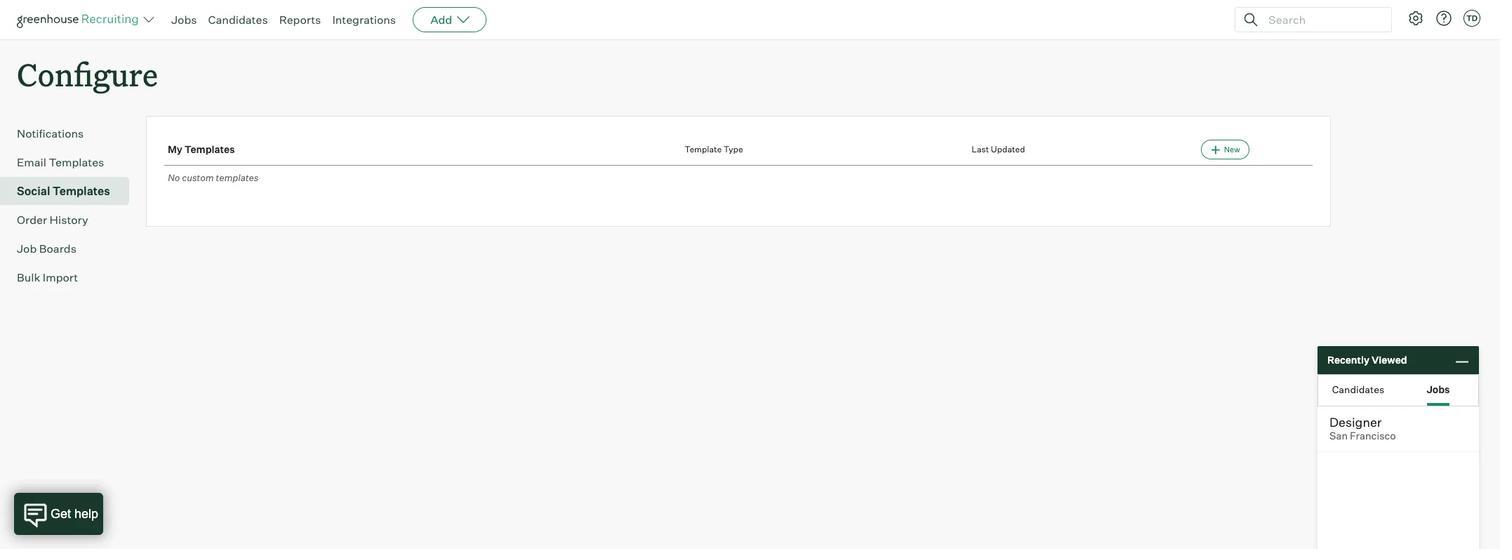 Task type: vqa. For each thing, say whether or not it's contained in the screenshot.
submit
no



Task type: describe. For each thing, give the bounding box(es) containing it.
last
[[972, 144, 989, 155]]

email templates link
[[17, 154, 124, 171]]

integrations link
[[332, 13, 396, 27]]

notifications link
[[17, 125, 124, 142]]

type
[[724, 144, 743, 155]]

templates
[[216, 172, 259, 183]]

order history link
[[17, 211, 124, 228]]

td button
[[1461, 7, 1484, 29]]

0 horizontal spatial jobs
[[171, 13, 197, 27]]

template
[[685, 144, 722, 155]]

import
[[43, 270, 78, 285]]

reports
[[279, 13, 321, 27]]

bulk import link
[[17, 269, 124, 286]]

template type
[[685, 144, 743, 155]]

my
[[168, 144, 182, 155]]

viewed
[[1372, 354, 1408, 366]]

custom
[[182, 172, 214, 183]]

bulk import
[[17, 270, 78, 285]]

tab list containing candidates
[[1319, 375, 1479, 406]]

configure image
[[1408, 10, 1425, 27]]

order
[[17, 213, 47, 227]]

social templates
[[17, 184, 110, 198]]

new link
[[1202, 140, 1250, 160]]

greenhouse recruiting image
[[17, 11, 143, 28]]

job boards
[[17, 242, 76, 256]]

francisco
[[1350, 430, 1396, 442]]

0 vertical spatial candidates
[[208, 13, 268, 27]]

recently viewed
[[1328, 354, 1408, 366]]

recently
[[1328, 354, 1370, 366]]

social templates link
[[17, 183, 124, 200]]

reports link
[[279, 13, 321, 27]]

candidates link
[[208, 13, 268, 27]]

td button
[[1464, 10, 1481, 27]]

no custom templates
[[168, 172, 259, 183]]

email templates
[[17, 155, 104, 169]]

integrations
[[332, 13, 396, 27]]

notifications
[[17, 127, 84, 141]]

add
[[431, 13, 452, 27]]



Task type: locate. For each thing, give the bounding box(es) containing it.
updated
[[991, 144, 1025, 155]]

job
[[17, 242, 37, 256]]

templates down notifications link
[[49, 155, 104, 169]]

0 vertical spatial jobs
[[171, 13, 197, 27]]

new
[[1224, 145, 1240, 155]]

jobs link
[[171, 13, 197, 27]]

order history
[[17, 213, 88, 227]]

candidates
[[208, 13, 268, 27], [1333, 383, 1385, 395]]

email
[[17, 155, 46, 169]]

job boards link
[[17, 240, 124, 257]]

td
[[1467, 13, 1478, 23]]

add button
[[413, 7, 487, 32]]

no
[[168, 172, 180, 183]]

templates for my templates
[[185, 144, 235, 155]]

social
[[17, 184, 50, 198]]

templates up no custom templates on the left top
[[185, 144, 235, 155]]

tab list
[[1319, 375, 1479, 406]]

templates
[[185, 144, 235, 155], [49, 155, 104, 169], [53, 184, 110, 198]]

designer san francisco
[[1330, 414, 1396, 442]]

candidates right jobs link
[[208, 13, 268, 27]]

candidates down the recently viewed
[[1333, 383, 1385, 395]]

my templates
[[168, 144, 235, 155]]

history
[[50, 213, 88, 227]]

0 horizontal spatial candidates
[[208, 13, 268, 27]]

designer
[[1330, 414, 1382, 430]]

last updated
[[972, 144, 1025, 155]]

bulk
[[17, 270, 40, 285]]

1 vertical spatial jobs
[[1427, 383, 1450, 395]]

boards
[[39, 242, 76, 256]]

san
[[1330, 430, 1348, 442]]

jobs
[[171, 13, 197, 27], [1427, 383, 1450, 395]]

1 horizontal spatial jobs
[[1427, 383, 1450, 395]]

candidates inside tab list
[[1333, 383, 1385, 395]]

templates up order history link
[[53, 184, 110, 198]]

templates for social templates
[[53, 184, 110, 198]]

1 vertical spatial candidates
[[1333, 383, 1385, 395]]

templates for email templates
[[49, 155, 104, 169]]

configure
[[17, 53, 158, 95]]

Search text field
[[1265, 9, 1379, 30]]

1 horizontal spatial candidates
[[1333, 383, 1385, 395]]



